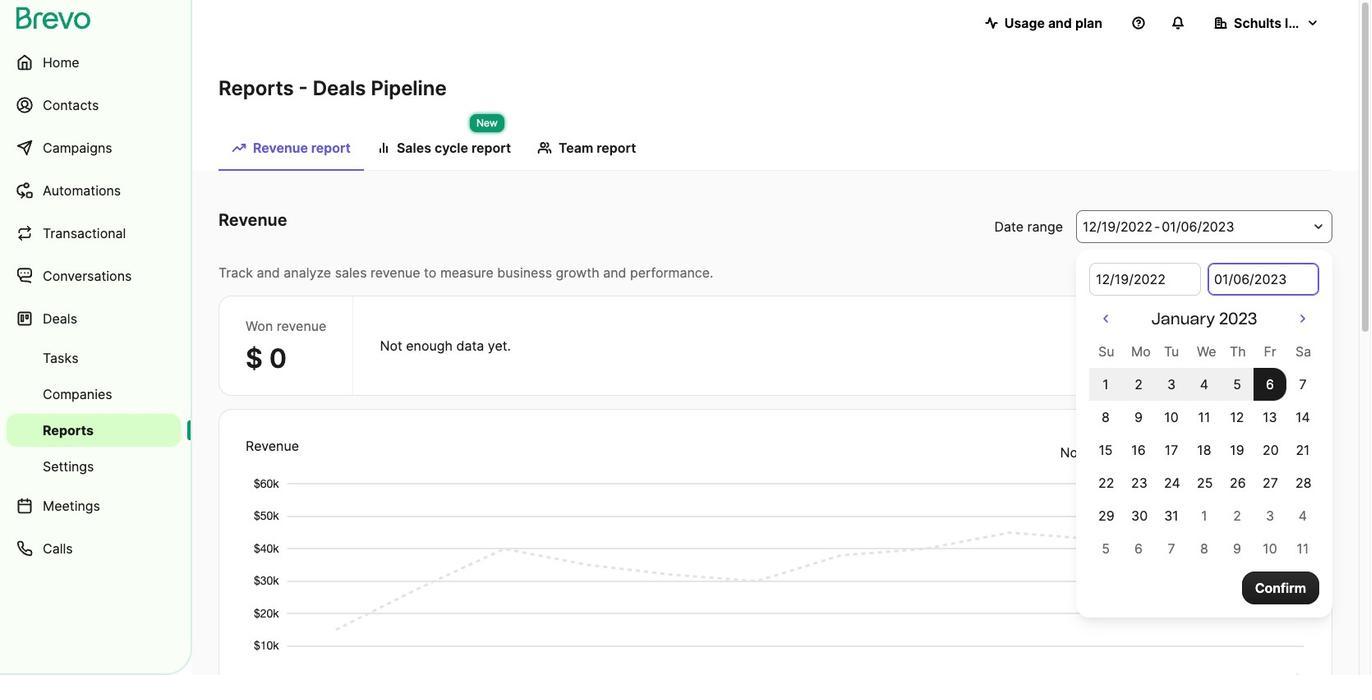 Task type: describe. For each thing, give the bounding box(es) containing it.
28
[[1296, 475, 1312, 491]]

contacts link
[[7, 85, 181, 125]]

monday, 30 january 2023 cell
[[1122, 500, 1155, 532]]

reports link
[[7, 414, 181, 447]]

deal
[[1265, 445, 1292, 461]]

january 2023 grid
[[1089, 309, 1320, 565]]

thursday, 9 february 2023 cell
[[1233, 541, 1241, 557]]

date range
[[995, 219, 1063, 235]]

reports - deals pipeline
[[219, 76, 447, 100]]

usage
[[1005, 15, 1045, 31]]

row containing su
[[1089, 335, 1320, 368]]

wednesday, 1 february 2023 cell
[[1201, 508, 1208, 524]]

sa
[[1296, 343, 1312, 360]]

1 mm/dd/yyyy text field from the left
[[1089, 263, 1201, 296]]

wednesday, 18 january 2023 cell
[[1188, 434, 1221, 467]]

we
[[1197, 343, 1217, 360]]

sales cycle report
[[397, 140, 511, 156]]

january
[[1152, 309, 1215, 329]]

to
[[424, 265, 437, 281]]

team report link
[[524, 131, 649, 169]]

saturday, 4 february 2023 cell
[[1299, 508, 1307, 524]]

friday, 3 february 2023 cell
[[1266, 508, 1274, 524]]

1 horizontal spatial enough
[[1087, 445, 1133, 461]]

23
[[1131, 475, 1148, 491]]

meetings
[[43, 498, 100, 514]]

sales
[[335, 265, 367, 281]]

9 for monday, 9 january 2023 cell
[[1135, 409, 1143, 426]]

wednesday, 4 january 2023 cell
[[1188, 368, 1221, 401]]

th
[[1230, 343, 1246, 360]]

mo
[[1131, 343, 1151, 360]]

0 vertical spatial enough
[[406, 338, 453, 354]]

6 for "friday, 6 january 2023" cell
[[1266, 376, 1274, 393]]

01/06/2023
[[1162, 219, 1235, 235]]

0 vertical spatial data
[[456, 338, 484, 354]]

automations link
[[7, 171, 181, 210]]

business
[[497, 265, 552, 281]]

sunday, 22 january 2023 cell
[[1089, 467, 1122, 500]]

wednesday, 8 february 2023 cell
[[1200, 541, 1209, 557]]

saturday, 11 february 2023 cell
[[1297, 541, 1309, 557]]

19
[[1230, 442, 1245, 458]]

schults inc
[[1234, 15, 1304, 31]]

range
[[1028, 219, 1063, 235]]

tuesday, 3 january 2023 cell
[[1155, 368, 1188, 401]]

10 for tuesday, 10 january 2023 cell
[[1164, 409, 1179, 426]]

friday, 10 february 2023 cell
[[1263, 541, 1277, 557]]

growth
[[556, 265, 600, 281]]

analyze
[[284, 265, 331, 281]]

create deal
[[1219, 445, 1292, 461]]

1 horizontal spatial deals
[[313, 76, 366, 100]]

10 for friday, 10 february 2023 cell
[[1263, 541, 1277, 557]]

saturday, 7 january 2023 cell
[[1287, 368, 1320, 401]]

1 horizontal spatial revenue
[[371, 265, 420, 281]]

create deal button
[[1205, 436, 1306, 469]]

2 report from the left
[[472, 140, 511, 156]]

$
[[246, 343, 263, 375]]

contacts
[[43, 97, 99, 113]]

reports for reports
[[43, 422, 94, 439]]

tab list containing revenue report
[[219, 131, 1333, 171]]

inc
[[1285, 15, 1304, 31]]

won
[[246, 318, 273, 334]]

and for usage
[[1048, 15, 1072, 31]]

2 mm/dd/yyyy text field from the left
[[1208, 263, 1320, 296]]

team
[[559, 140, 594, 156]]

27
[[1263, 475, 1278, 491]]

tasks link
[[7, 342, 181, 375]]

sunday, 8 january 2023 cell
[[1089, 401, 1122, 434]]

transactional link
[[7, 214, 181, 253]]

friday, 13 january 2023 cell
[[1254, 401, 1287, 434]]

1 for wednesday, 1 february 2023 "cell"
[[1201, 508, 1208, 524]]

transactional
[[43, 225, 126, 242]]

su
[[1099, 343, 1115, 360]]

row containing 5
[[1089, 532, 1320, 565]]

monday, 16 january 2023 cell
[[1122, 434, 1155, 467]]

row containing 1
[[1089, 368, 1320, 401]]

calls
[[43, 541, 73, 557]]

plan
[[1075, 15, 1103, 31]]

25
[[1197, 475, 1213, 491]]

0 horizontal spatial yet.
[[488, 338, 511, 354]]

team report
[[559, 140, 636, 156]]

track and analyze sales revenue to measure business growth and performance.
[[219, 265, 714, 281]]

tuesday, 17 january 2023 cell
[[1155, 434, 1188, 467]]

friday, 27 january 2023 cell
[[1254, 467, 1287, 500]]

settings
[[43, 458, 94, 475]]

8 for 'wednesday, 8 february 2023' cell
[[1200, 541, 1209, 557]]

15
[[1099, 442, 1113, 458]]

thursday, 26 january 2023 cell
[[1221, 467, 1254, 500]]

sales cycle report link
[[364, 131, 524, 169]]

tasks
[[43, 350, 79, 366]]

20
[[1263, 442, 1279, 458]]

revenue report link
[[219, 131, 364, 171]]

and for track
[[257, 265, 280, 281]]

- for deals
[[299, 76, 308, 100]]

revenue report
[[253, 140, 351, 156]]

thursday, 2 february 2023 cell
[[1233, 508, 1241, 524]]

12/19/2022
[[1083, 219, 1153, 235]]

1 vertical spatial yet.
[[1168, 445, 1191, 461]]

create
[[1219, 445, 1261, 461]]

wednesday, 25 january 2023 cell
[[1188, 467, 1221, 500]]

meetings link
[[7, 486, 181, 526]]

january 2023
[[1152, 309, 1257, 329]]

21
[[1296, 442, 1310, 458]]

settings link
[[7, 450, 181, 483]]

track
[[219, 265, 253, 281]]

sunday, 15 january 2023 cell
[[1089, 434, 1122, 467]]

1 horizontal spatial not
[[1060, 445, 1083, 461]]

1 horizontal spatial data
[[1137, 445, 1165, 461]]

2023
[[1219, 309, 1257, 329]]

2 for thursday, 2 february 2023 'cell'
[[1233, 508, 1241, 524]]

won revenue $ 0
[[246, 318, 327, 375]]

automations
[[43, 182, 121, 199]]

24
[[1164, 475, 1180, 491]]

monday, 2 january 2023 cell
[[1122, 368, 1155, 401]]



Task type: vqa. For each thing, say whether or not it's contained in the screenshot.


Task type: locate. For each thing, give the bounding box(es) containing it.
1 horizontal spatial 1
[[1201, 508, 1208, 524]]

9
[[1135, 409, 1143, 426], [1233, 541, 1241, 557]]

7 inside "cell"
[[1299, 376, 1307, 393]]

wednesday, 11 january 2023 cell
[[1188, 401, 1221, 434]]

0 vertical spatial 6
[[1266, 376, 1274, 393]]

10 left wednesday, 11 january 2023 'cell'
[[1164, 409, 1179, 426]]

row
[[1089, 335, 1320, 368], [1089, 368, 1320, 401], [1089, 401, 1320, 434], [1089, 434, 1320, 467], [1089, 467, 1320, 500], [1089, 500, 1320, 532], [1089, 532, 1320, 565]]

0 horizontal spatial 8
[[1102, 409, 1110, 426]]

data down measure
[[456, 338, 484, 354]]

and right track
[[257, 265, 280, 281]]

yet. down the "business"
[[488, 338, 511, 354]]

22
[[1099, 475, 1114, 491]]

7
[[1299, 376, 1307, 393], [1168, 541, 1175, 557]]

conversations
[[43, 268, 132, 284]]

0 vertical spatial deals
[[313, 76, 366, 100]]

1 horizontal spatial -
[[1154, 219, 1160, 235]]

confirm button
[[1242, 572, 1320, 605]]

cycle
[[435, 140, 468, 156]]

4 for wednesday, 4 january 2023 cell
[[1200, 376, 1209, 393]]

0 vertical spatial 2
[[1135, 376, 1143, 393]]

sunday, 5 february 2023 cell
[[1102, 541, 1110, 557]]

4 up wednesday, 11 january 2023 'cell'
[[1200, 376, 1209, 393]]

thursday, 12 january 2023 cell
[[1221, 401, 1254, 434]]

revenue left the to
[[371, 265, 420, 281]]

11 for "saturday, 11 february 2023" cell
[[1297, 541, 1309, 557]]

8 left thursday, 9 february 2023 cell
[[1200, 541, 1209, 557]]

- right 12/19/2022
[[1154, 219, 1160, 235]]

- for 01/06/2023
[[1154, 219, 1160, 235]]

revenue up 0
[[277, 318, 327, 334]]

report down reports - deals pipeline
[[311, 140, 351, 156]]

row containing 15
[[1089, 434, 1320, 467]]

10
[[1164, 409, 1179, 426], [1263, 541, 1277, 557]]

11 down saturday, 4 february 2023 cell
[[1297, 541, 1309, 557]]

1 vertical spatial 6
[[1135, 541, 1143, 557]]

7 for the tuesday, 7 february 2023 cell
[[1168, 541, 1175, 557]]

5 right wednesday, 4 january 2023 cell
[[1233, 376, 1241, 393]]

0 horizontal spatial report
[[311, 140, 351, 156]]

revenue for not enough data yet.
[[246, 438, 299, 454]]

1 vertical spatial revenue
[[219, 210, 287, 230]]

row containing 8
[[1089, 401, 1320, 434]]

1 left monday, 2 january 2023 cell at the right bottom of page
[[1103, 376, 1109, 393]]

0 vertical spatial not enough data yet.
[[380, 338, 511, 354]]

0 horizontal spatial enough
[[406, 338, 453, 354]]

1 vertical spatial data
[[1137, 445, 1165, 461]]

MM/DD/YYYY text field
[[1089, 263, 1201, 296], [1208, 263, 1320, 296]]

row containing 29
[[1089, 500, 1320, 532]]

7 right "monday, 6 february 2023" 'cell'
[[1168, 541, 1175, 557]]

confirm
[[1255, 580, 1306, 597]]

reports up settings
[[43, 422, 94, 439]]

revenue inside won revenue $ 0
[[277, 318, 327, 334]]

1 horizontal spatial 10
[[1263, 541, 1277, 557]]

1 vertical spatial 3
[[1266, 508, 1274, 524]]

1 vertical spatial enough
[[1087, 445, 1133, 461]]

0 vertical spatial 1
[[1103, 376, 1109, 393]]

companies
[[43, 386, 112, 403]]

4 inside wednesday, 4 january 2023 cell
[[1200, 376, 1209, 393]]

row group
[[1089, 368, 1320, 565]]

1 vertical spatial deals
[[43, 311, 77, 327]]

1 horizontal spatial not enough data yet.
[[1060, 445, 1191, 461]]

1 horizontal spatial 2
[[1233, 508, 1241, 524]]

schults inc button
[[1201, 7, 1333, 39]]

0 horizontal spatial and
[[257, 265, 280, 281]]

2
[[1135, 376, 1143, 393], [1233, 508, 1241, 524]]

29
[[1099, 508, 1115, 524]]

0 horizontal spatial 3
[[1167, 376, 1176, 393]]

measure
[[440, 265, 494, 281]]

data
[[456, 338, 484, 354], [1137, 445, 1165, 461]]

1 horizontal spatial and
[[603, 265, 627, 281]]

not enough data yet. down the to
[[380, 338, 511, 354]]

tuesday, 24 january 2023 cell
[[1155, 467, 1188, 500]]

0 horizontal spatial 1
[[1103, 376, 1109, 393]]

7 right "friday, 6 january 2023" cell
[[1299, 376, 1307, 393]]

1 horizontal spatial mm/dd/yyyy text field
[[1208, 263, 1320, 296]]

campaigns
[[43, 140, 112, 156]]

6 left the tuesday, 7 february 2023 cell
[[1135, 541, 1143, 557]]

tuesday, 10 january 2023 cell
[[1155, 401, 1188, 434]]

0 vertical spatial 7
[[1299, 376, 1307, 393]]

yet. left 18
[[1168, 445, 1191, 461]]

1 horizontal spatial 4
[[1299, 508, 1307, 524]]

12
[[1230, 409, 1244, 426]]

and right growth
[[603, 265, 627, 281]]

fr
[[1264, 343, 1277, 360]]

5 left "monday, 6 february 2023" 'cell'
[[1102, 541, 1110, 557]]

30
[[1131, 508, 1148, 524]]

9 right sunday, 8 january 2023 'cell' on the bottom right of the page
[[1135, 409, 1143, 426]]

4 for saturday, 4 february 2023 cell
[[1299, 508, 1307, 524]]

1 vertical spatial not
[[1060, 445, 1083, 461]]

0 horizontal spatial 7
[[1168, 541, 1175, 557]]

date
[[995, 219, 1024, 235]]

3 down friday, 27 january 2023 "cell"
[[1266, 508, 1274, 524]]

tuesday, 7 february 2023 cell
[[1168, 541, 1175, 557]]

report right team
[[597, 140, 636, 156]]

8 inside 'cell'
[[1102, 409, 1110, 426]]

9 right 'wednesday, 8 february 2023' cell
[[1233, 541, 1241, 557]]

5 inside cell
[[1233, 376, 1241, 393]]

tu
[[1164, 343, 1179, 360]]

0 horizontal spatial data
[[456, 338, 484, 354]]

17
[[1165, 442, 1178, 458]]

3 inside cell
[[1167, 376, 1176, 393]]

enough up 22 at bottom
[[1087, 445, 1133, 461]]

performance.
[[630, 265, 714, 281]]

6 row from the top
[[1089, 500, 1320, 532]]

1 vertical spatial 1
[[1201, 508, 1208, 524]]

schults
[[1234, 15, 1282, 31]]

enough
[[406, 338, 453, 354], [1087, 445, 1133, 461]]

enough down the to
[[406, 338, 453, 354]]

8 for sunday, 8 january 2023 'cell' on the bottom right of the page
[[1102, 409, 1110, 426]]

0 horizontal spatial 9
[[1135, 409, 1143, 426]]

3 row from the top
[[1089, 401, 1320, 434]]

row group containing 1
[[1089, 368, 1320, 565]]

0 horizontal spatial 4
[[1200, 376, 1209, 393]]

campaigns link
[[7, 128, 181, 168]]

2 down thursday, 26 january 2023 "cell"
[[1233, 508, 1241, 524]]

3
[[1167, 376, 1176, 393], [1266, 508, 1274, 524]]

yet.
[[488, 338, 511, 354], [1168, 445, 1191, 461]]

revenue inside tab list
[[253, 140, 308, 156]]

and left plan
[[1048, 15, 1072, 31]]

2 for monday, 2 january 2023 cell at the right bottom of page
[[1135, 376, 1143, 393]]

13
[[1263, 409, 1278, 426]]

1 vertical spatial 7
[[1168, 541, 1175, 557]]

usage and plan
[[1005, 15, 1103, 31]]

6 for "monday, 6 february 2023" 'cell'
[[1135, 541, 1143, 557]]

report
[[311, 140, 351, 156], [472, 140, 511, 156], [597, 140, 636, 156]]

0 horizontal spatial reports
[[43, 422, 94, 439]]

revenue for date range
[[219, 210, 287, 230]]

10 inside cell
[[1164, 409, 1179, 426]]

and inside button
[[1048, 15, 1072, 31]]

16
[[1132, 442, 1146, 458]]

0 vertical spatial revenue
[[253, 140, 308, 156]]

2 row from the top
[[1089, 368, 1320, 401]]

0 vertical spatial 3
[[1167, 376, 1176, 393]]

tuesday, 31 january 2023 cell
[[1155, 500, 1188, 532]]

4 right friday, 3 february 2023 cell
[[1299, 508, 1307, 524]]

0 horizontal spatial mm/dd/yyyy text field
[[1089, 263, 1201, 296]]

6 right thursday, 5 january 2023 cell
[[1266, 376, 1274, 393]]

report for team report
[[597, 140, 636, 156]]

31
[[1164, 508, 1179, 524]]

0 horizontal spatial 5
[[1102, 541, 1110, 557]]

0
[[269, 343, 287, 375]]

1 vertical spatial 4
[[1299, 508, 1307, 524]]

7 for 'saturday, 7 january 2023' "cell"
[[1299, 376, 1307, 393]]

2 right sunday, 1 january 2023 cell
[[1135, 376, 1143, 393]]

2 horizontal spatial report
[[597, 140, 636, 156]]

deals link
[[7, 299, 181, 339]]

3 report from the left
[[597, 140, 636, 156]]

1
[[1103, 376, 1109, 393], [1201, 508, 1208, 524]]

1 vertical spatial 5
[[1102, 541, 1110, 557]]

1 vertical spatial 2
[[1233, 508, 1241, 524]]

reports up revenue report link
[[219, 76, 294, 100]]

sales
[[397, 140, 431, 156]]

1 horizontal spatial 8
[[1200, 541, 1209, 557]]

1 vertical spatial reports
[[43, 422, 94, 439]]

9 inside cell
[[1135, 409, 1143, 426]]

not
[[380, 338, 402, 354], [1060, 445, 1083, 461]]

report right cycle
[[472, 140, 511, 156]]

not enough data yet. up monday, 23 january 2023 cell
[[1060, 445, 1191, 461]]

0 horizontal spatial not
[[380, 338, 402, 354]]

0 vertical spatial -
[[299, 76, 308, 100]]

0 vertical spatial revenue
[[371, 265, 420, 281]]

5 for sunday, 5 february 2023 cell
[[1102, 541, 1110, 557]]

1 row from the top
[[1089, 335, 1320, 368]]

1 horizontal spatial 7
[[1299, 376, 1307, 393]]

usage and plan button
[[972, 7, 1116, 39]]

1 for sunday, 1 january 2023 cell
[[1103, 376, 1109, 393]]

tab list
[[219, 131, 1333, 171]]

1 vertical spatial -
[[1154, 219, 1160, 235]]

thursday, 5 january 2023 cell
[[1221, 368, 1254, 401]]

1 horizontal spatial 5
[[1233, 376, 1241, 393]]

sunday, 1 january 2023 cell
[[1089, 368, 1122, 401]]

18
[[1197, 442, 1212, 458]]

and
[[1048, 15, 1072, 31], [257, 265, 280, 281], [603, 265, 627, 281]]

5 for thursday, 5 january 2023 cell
[[1233, 376, 1241, 393]]

mm/dd/yyyy text field up 2023
[[1208, 263, 1320, 296]]

-
[[299, 76, 308, 100], [1154, 219, 1160, 235]]

mm/dd/yyyy text field down 12/19/2022 - 01/06/2023
[[1089, 263, 1201, 296]]

1 inside cell
[[1103, 376, 1109, 393]]

1 horizontal spatial 6
[[1266, 376, 1274, 393]]

0 horizontal spatial 6
[[1135, 541, 1143, 557]]

thursday, 19 january 2023 cell
[[1221, 434, 1254, 467]]

11 for wednesday, 11 january 2023 'cell'
[[1198, 409, 1211, 426]]

report for revenue report
[[311, 140, 351, 156]]

0 vertical spatial 4
[[1200, 376, 1209, 393]]

0 horizontal spatial deals
[[43, 311, 77, 327]]

0 horizontal spatial not enough data yet.
[[380, 338, 511, 354]]

home link
[[7, 43, 181, 82]]

1 vertical spatial 8
[[1200, 541, 1209, 557]]

6 inside "friday, 6 january 2023" cell
[[1266, 376, 1274, 393]]

0 vertical spatial 9
[[1135, 409, 1143, 426]]

row containing 22
[[1089, 467, 1320, 500]]

0 horizontal spatial 10
[[1164, 409, 1179, 426]]

monday, 23 january 2023 cell
[[1122, 467, 1155, 500]]

11
[[1198, 409, 1211, 426], [1297, 541, 1309, 557]]

3 left wednesday, 4 january 2023 cell
[[1167, 376, 1176, 393]]

5
[[1233, 376, 1241, 393], [1102, 541, 1110, 557]]

friday, 6 january 2023 cell
[[1254, 368, 1287, 401]]

1 up 'wednesday, 8 february 2023' cell
[[1201, 508, 1208, 524]]

1 vertical spatial 10
[[1263, 541, 1277, 557]]

0 horizontal spatial 2
[[1135, 376, 1143, 393]]

reports for reports - deals pipeline
[[219, 76, 294, 100]]

5 row from the top
[[1089, 467, 1320, 500]]

0 vertical spatial 11
[[1198, 409, 1211, 426]]

2 horizontal spatial and
[[1048, 15, 1072, 31]]

1 vertical spatial not enough data yet.
[[1060, 445, 1191, 461]]

deals up tasks
[[43, 311, 77, 327]]

saturday, 14 january 2023 cell
[[1287, 401, 1320, 434]]

1 horizontal spatial reports
[[219, 76, 294, 100]]

pipeline
[[371, 76, 447, 100]]

0 vertical spatial yet.
[[488, 338, 511, 354]]

1 horizontal spatial 3
[[1266, 508, 1274, 524]]

11 down wednesday, 4 january 2023 cell
[[1198, 409, 1211, 426]]

data left 17
[[1137, 445, 1165, 461]]

0 vertical spatial not
[[380, 338, 402, 354]]

4
[[1200, 376, 1209, 393], [1299, 508, 1307, 524]]

deals left pipeline
[[313, 76, 366, 100]]

1 horizontal spatial 11
[[1297, 541, 1309, 557]]

1 report from the left
[[311, 140, 351, 156]]

friday, 20 january 2023 cell
[[1254, 434, 1287, 467]]

1 horizontal spatial report
[[472, 140, 511, 156]]

0 vertical spatial 5
[[1233, 376, 1241, 393]]

3 for tuesday, 3 january 2023 cell
[[1167, 376, 1176, 393]]

9 for thursday, 9 february 2023 cell
[[1233, 541, 1241, 557]]

companies link
[[7, 378, 181, 411]]

4 row from the top
[[1089, 434, 1320, 467]]

- up revenue report
[[299, 76, 308, 100]]

2 vertical spatial revenue
[[246, 438, 299, 454]]

0 horizontal spatial -
[[299, 76, 308, 100]]

26
[[1230, 475, 1246, 491]]

1 vertical spatial revenue
[[277, 318, 327, 334]]

conversations link
[[7, 256, 181, 296]]

0 horizontal spatial revenue
[[277, 318, 327, 334]]

0 vertical spatial 10
[[1164, 409, 1179, 426]]

1 horizontal spatial yet.
[[1168, 445, 1191, 461]]

14
[[1296, 409, 1310, 426]]

8
[[1102, 409, 1110, 426], [1200, 541, 1209, 557]]

12/19/2022 - 01/06/2023
[[1083, 219, 1235, 235]]

1 vertical spatial 9
[[1233, 541, 1241, 557]]

8 down sunday, 1 january 2023 cell
[[1102, 409, 1110, 426]]

7 row from the top
[[1089, 532, 1320, 565]]

11 inside 'cell'
[[1198, 409, 1211, 426]]

0 horizontal spatial 11
[[1198, 409, 1211, 426]]

saturday, 21 january 2023 cell
[[1287, 434, 1320, 467]]

monday, 9 january 2023 cell
[[1122, 401, 1155, 434]]

saturday, 28 january 2023 cell
[[1287, 467, 1320, 500]]

calls link
[[7, 529, 181, 569]]

deals
[[313, 76, 366, 100], [43, 311, 77, 327]]

home
[[43, 54, 79, 71]]

monday, 6 february 2023 cell
[[1135, 541, 1143, 557]]

sunday, 29 january 2023 cell
[[1089, 500, 1122, 532]]

1 horizontal spatial 9
[[1233, 541, 1241, 557]]

3 for friday, 3 february 2023 cell
[[1266, 508, 1274, 524]]

0 vertical spatial 8
[[1102, 409, 1110, 426]]

0 vertical spatial reports
[[219, 76, 294, 100]]

1 vertical spatial 11
[[1297, 541, 1309, 557]]

10 left "saturday, 11 february 2023" cell
[[1263, 541, 1277, 557]]

2 inside cell
[[1135, 376, 1143, 393]]



